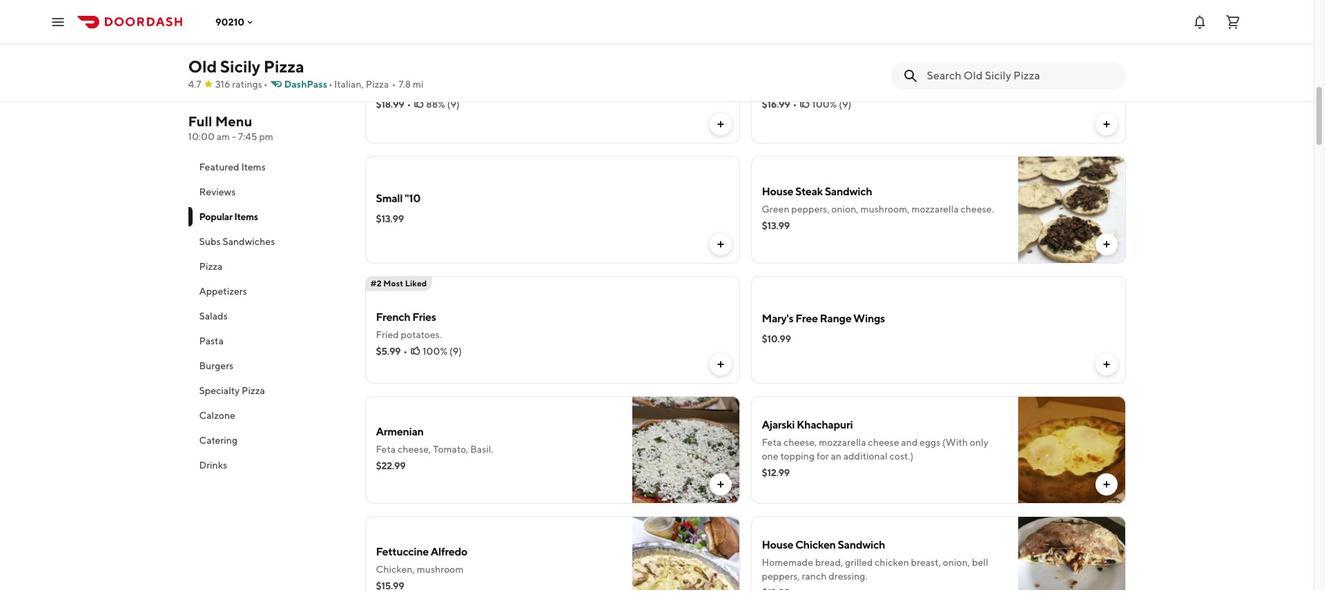 Task type: locate. For each thing, give the bounding box(es) containing it.
• right ratings
[[264, 79, 268, 90]]

1 vertical spatial mozzarella
[[819, 437, 866, 448]]

0 horizontal spatial 100%
[[423, 346, 448, 357]]

pizza
[[264, 57, 304, 76], [366, 79, 389, 90], [199, 261, 223, 272], [242, 385, 265, 396]]

• right the $5.99
[[403, 346, 408, 357]]

fettuccine
[[376, 546, 429, 559]]

most right #3 on the top left of the page
[[383, 38, 403, 48]]

(9) right $16.99 •
[[839, 99, 852, 110]]

1 vertical spatial 100% (9)
[[423, 346, 462, 357]]

$18.99 •
[[376, 99, 411, 110]]

1 horizontal spatial 100%
[[812, 99, 837, 110]]

armenian
[[376, 425, 424, 438]]

pasta
[[199, 336, 224, 347]]

salads
[[199, 311, 228, 322]]

• right '$18.99' on the top left of the page
[[407, 99, 411, 110]]

add item to cart image for ajarski
[[1101, 479, 1112, 490]]

0 horizontal spatial onion,
[[832, 204, 859, 215]]

range
[[820, 312, 852, 325]]

house inside house steak sandwich green peppers, onion, mushroom, mozzarella cheese. $13.99
[[762, 185, 794, 198]]

popular
[[199, 211, 233, 222]]

0 vertical spatial 100% (9)
[[812, 99, 852, 110]]

cheese, up topping
[[784, 437, 817, 448]]

1 vertical spatial house
[[762, 539, 794, 552]]

peppers, inside house steak sandwich green peppers, onion, mushroom, mozzarella cheese. $13.99
[[792, 204, 830, 215]]

$13.99
[[376, 213, 404, 224], [762, 220, 790, 231]]

green
[[762, 204, 790, 215]]

old
[[188, 57, 217, 76]]

liked right '#1'
[[790, 38, 812, 48]]

88% (9)
[[426, 99, 460, 110]]

#1 most liked
[[756, 38, 812, 48]]

1 vertical spatial sandwich
[[838, 539, 885, 552]]

dressing.
[[829, 571, 868, 582]]

1 vertical spatial peppers,
[[762, 571, 800, 582]]

0 vertical spatial items
[[241, 162, 266, 173]]

onion,
[[832, 204, 859, 215], [943, 557, 970, 568]]

mozzarella left cheese.
[[912, 204, 959, 215]]

(9) right $5.99 •
[[450, 346, 462, 357]]

1 horizontal spatial feta
[[762, 437, 782, 448]]

house up green
[[762, 185, 794, 198]]

1 vertical spatial onion,
[[943, 557, 970, 568]]

pm
[[259, 131, 273, 142]]

drinks
[[199, 460, 227, 471]]

subs sandwiches
[[199, 236, 275, 247]]

• for $18.99 •
[[407, 99, 411, 110]]

0 horizontal spatial cheese,
[[398, 444, 431, 455]]

100% (9) right $16.99 •
[[812, 99, 852, 110]]

1 horizontal spatial mozzarella
[[912, 204, 959, 215]]

add item to cart image
[[715, 239, 726, 250], [715, 479, 726, 490], [1101, 479, 1112, 490]]

mozzarella up an
[[819, 437, 866, 448]]

mi
[[413, 79, 424, 90]]

items up reviews button
[[241, 162, 266, 173]]

featured items
[[199, 162, 266, 173]]

french fries fried potatoes.
[[376, 311, 442, 340]]

notification bell image
[[1192, 13, 1208, 30]]

sicily
[[220, 57, 260, 76]]

316 ratings •
[[215, 79, 268, 90]]

100%
[[812, 99, 837, 110], [423, 346, 448, 357]]

am
[[217, 131, 230, 142]]

khachapuri
[[797, 418, 853, 432]]

#2
[[370, 278, 382, 289]]

ranch
[[802, 571, 827, 582]]

• left 7.8 at the left of the page
[[392, 79, 396, 90]]

specialty
[[199, 385, 240, 396]]

90210
[[215, 16, 245, 27]]

0 vertical spatial house
[[762, 185, 794, 198]]

"10
[[405, 192, 421, 205]]

cheese, inside armenian feta cheese, tomato, basil. $22.99
[[398, 444, 431, 455]]

(9) right 88%
[[447, 99, 460, 110]]

subs
[[199, 236, 221, 247]]

items
[[241, 162, 266, 173], [234, 211, 258, 222]]

eggs
[[920, 437, 941, 448]]

0 horizontal spatial mozzarella
[[819, 437, 866, 448]]

$13.99 down small
[[376, 213, 404, 224]]

0 vertical spatial onion,
[[832, 204, 859, 215]]

and
[[901, 437, 918, 448]]

italian, pizza • 7.8 mi
[[334, 79, 424, 90]]

$13.99 inside house steak sandwich green peppers, onion, mushroom, mozzarella cheese. $13.99
[[762, 220, 790, 231]]

ajarski
[[762, 418, 795, 432]]

100% (9) down the potatoes.
[[423, 346, 462, 357]]

0 vertical spatial peppers,
[[792, 204, 830, 215]]

sandwich up 'grilled' at the right of the page
[[838, 539, 885, 552]]

0 horizontal spatial feta
[[376, 444, 396, 455]]

bread,
[[815, 557, 843, 568]]

feta up $22.99
[[376, 444, 396, 455]]

pizza inside specialty pizza button
[[242, 385, 265, 396]]

1 horizontal spatial 100% (9)
[[812, 99, 852, 110]]

onion, left the mushroom,
[[832, 204, 859, 215]]

sandwich inside house chicken sandwich homemade bread, grilled chicken breast, onion, bell peppers, ranch dressing.
[[838, 539, 885, 552]]

most for french fries
[[383, 278, 403, 289]]

specialty pizza button
[[188, 378, 348, 403]]

• right $16.99
[[793, 99, 797, 110]]

(9) for $5.99 •
[[450, 346, 462, 357]]

feta inside armenian feta cheese, tomato, basil. $22.99
[[376, 444, 396, 455]]

pizza down subs
[[199, 261, 223, 272]]

topping
[[781, 451, 815, 462]]

1 horizontal spatial cheese,
[[784, 437, 817, 448]]

-
[[232, 131, 236, 142]]

•
[[264, 79, 268, 90], [329, 79, 333, 90], [392, 79, 396, 90], [407, 99, 411, 110], [793, 99, 797, 110], [403, 346, 408, 357]]

burgers
[[199, 360, 233, 372]]

for
[[817, 451, 829, 462]]

1 vertical spatial 100%
[[423, 346, 448, 357]]

most right the "#2"
[[383, 278, 403, 289]]

house up the homemade at the right bottom of the page
[[762, 539, 794, 552]]

additional
[[844, 451, 888, 462]]

1 horizontal spatial $13.99
[[762, 220, 790, 231]]

peppers, inside house chicken sandwich homemade bread, grilled chicken breast, onion, bell peppers, ranch dressing.
[[762, 571, 800, 582]]

100% down the potatoes.
[[423, 346, 448, 357]]

feta
[[762, 437, 782, 448], [376, 444, 396, 455]]

0 vertical spatial 100%
[[812, 99, 837, 110]]

potatoes.
[[401, 329, 442, 340]]

peppers, down the homemade at the right bottom of the page
[[762, 571, 800, 582]]

ratings
[[232, 79, 262, 90]]

bell
[[972, 557, 989, 568]]

• left italian,
[[329, 79, 333, 90]]

0 horizontal spatial 100% (9)
[[423, 346, 462, 357]]

most
[[383, 38, 403, 48], [768, 38, 788, 48], [383, 278, 403, 289]]

items up sandwiches
[[234, 211, 258, 222]]

0 vertical spatial mozzarella
[[912, 204, 959, 215]]

sandwich right steak
[[825, 185, 872, 198]]

pizza down burgers button
[[242, 385, 265, 396]]

100% (9)
[[812, 99, 852, 110], [423, 346, 462, 357]]

1 horizontal spatial onion,
[[943, 557, 970, 568]]

0 vertical spatial sandwich
[[825, 185, 872, 198]]

100% right $16.99 •
[[812, 99, 837, 110]]

onion, inside house steak sandwich green peppers, onion, mushroom, mozzarella cheese. $13.99
[[832, 204, 859, 215]]

house inside house chicken sandwich homemade bread, grilled chicken breast, onion, bell peppers, ranch dressing.
[[762, 539, 794, 552]]

cheese, down armenian
[[398, 444, 431, 455]]

sandwich for house steak sandwich
[[825, 185, 872, 198]]

$10.99
[[762, 334, 791, 345]]

$13.99 down green
[[762, 220, 790, 231]]

• for $16.99 •
[[793, 99, 797, 110]]

small
[[376, 192, 403, 205]]

items inside button
[[241, 162, 266, 173]]

100% for $16.99 •
[[812, 99, 837, 110]]

peppers, down steak
[[792, 204, 830, 215]]

sandwich inside house steak sandwich green peppers, onion, mushroom, mozzarella cheese. $13.99
[[825, 185, 872, 198]]

2 house from the top
[[762, 539, 794, 552]]

mary's free range wings
[[762, 312, 885, 325]]

0 items, open order cart image
[[1225, 13, 1242, 30]]

$12.99
[[762, 467, 790, 479]]

mary's
[[762, 312, 794, 325]]

7.8
[[399, 79, 411, 90]]

house
[[762, 185, 794, 198], [762, 539, 794, 552]]

liked right #3 on the top left of the page
[[405, 38, 427, 48]]

mozzarella
[[912, 204, 959, 215], [819, 437, 866, 448]]

italian,
[[334, 79, 364, 90]]

#2 most liked
[[370, 278, 427, 289]]

sandwich
[[825, 185, 872, 198], [838, 539, 885, 552]]

feta up one
[[762, 437, 782, 448]]

steak
[[795, 185, 823, 198]]

pizza inside pizza button
[[199, 261, 223, 272]]

items for popular items
[[234, 211, 258, 222]]

subs sandwiches button
[[188, 229, 348, 254]]

100% (9) for $16.99 •
[[812, 99, 852, 110]]

1 vertical spatial items
[[234, 211, 258, 222]]

liked up fries
[[405, 278, 427, 289]]

onion, left bell
[[943, 557, 970, 568]]

sandwiches
[[223, 236, 275, 247]]

mushroom,
[[861, 204, 910, 215]]

1 house from the top
[[762, 185, 794, 198]]

add item to cart image
[[715, 119, 726, 130], [1101, 119, 1112, 130], [1101, 239, 1112, 250], [715, 359, 726, 370], [1101, 359, 1112, 370]]

open menu image
[[50, 13, 66, 30]]



Task type: vqa. For each thing, say whether or not it's contained in the screenshot.


Task type: describe. For each thing, give the bounding box(es) containing it.
cost.)
[[890, 451, 914, 462]]

full menu 10:00 am - 7:45 pm
[[188, 113, 273, 142]]

100% for $5.99 •
[[423, 346, 448, 357]]

10:00
[[188, 131, 215, 142]]

90210 button
[[215, 16, 256, 27]]

wings
[[854, 312, 885, 325]]

Item Search search field
[[927, 68, 1115, 84]]

menu
[[215, 113, 252, 129]]

0 horizontal spatial $13.99
[[376, 213, 404, 224]]

reviews
[[199, 186, 236, 197]]

one
[[762, 451, 779, 462]]

featured items button
[[188, 155, 348, 180]]

#1
[[756, 38, 766, 48]]

feta inside 'ajarski khachapuri feta cheese, mozzarella cheese and eggs (with only one topping for an additional cost.) $12.99'
[[762, 437, 782, 448]]

house chicken sandwich homemade bread, grilled chicken breast, onion, bell peppers, ranch dressing.
[[762, 539, 989, 582]]

onion, inside house chicken sandwich homemade bread, grilled chicken breast, onion, bell peppers, ranch dressing.
[[943, 557, 970, 568]]

house steak sandwich green peppers, onion, mushroom, mozzarella cheese. $13.99
[[762, 185, 994, 231]]

basil.
[[470, 444, 493, 455]]

old sicily pizza
[[188, 57, 304, 76]]

calzone button
[[188, 403, 348, 428]]

cheese
[[868, 437, 899, 448]]

an
[[831, 451, 842, 462]]

small "10
[[376, 192, 421, 205]]

large
[[376, 77, 404, 90]]

sandwich for house chicken sandwich
[[838, 539, 885, 552]]

"16
[[406, 77, 421, 90]]

(9) for $18.99 •
[[447, 99, 460, 110]]

pasta button
[[188, 329, 348, 354]]

drinks button
[[188, 453, 348, 478]]

88%
[[426, 99, 445, 110]]

free
[[796, 312, 818, 325]]

grilled
[[845, 557, 873, 568]]

fettuccine alfredo chicken, mushroom
[[376, 546, 467, 575]]

house for house steak sandwich
[[762, 185, 794, 198]]

chicken
[[795, 539, 836, 552]]

dashpass
[[284, 79, 327, 90]]

liked for french fries
[[405, 278, 427, 289]]

mozzarella inside house steak sandwich green peppers, onion, mushroom, mozzarella cheese. $13.99
[[912, 204, 959, 215]]

mushroom
[[417, 564, 464, 575]]

316
[[215, 79, 230, 90]]

fettuccine alfredo image
[[632, 517, 740, 590]]

items for featured items
[[241, 162, 266, 173]]

calzone
[[199, 410, 235, 421]]

add item to cart image for armenian
[[715, 479, 726, 490]]

pizza button
[[188, 254, 348, 279]]

reviews button
[[188, 180, 348, 204]]

tomato,
[[433, 444, 468, 455]]

pizza up '$18.99' on the top left of the page
[[366, 79, 389, 90]]

armenian feta cheese, tomato, basil. $22.99
[[376, 425, 493, 472]]

liked for large "16
[[405, 38, 427, 48]]

house chicken sandwich image
[[1018, 517, 1126, 590]]

specialty pizza
[[199, 385, 265, 396]]

$18.99
[[376, 99, 404, 110]]

armenian image
[[632, 396, 740, 504]]

(with
[[943, 437, 968, 448]]

alfredo
[[431, 546, 467, 559]]

dashpass •
[[284, 79, 333, 90]]

appetizers button
[[188, 279, 348, 304]]

cheese.
[[961, 204, 994, 215]]

featured
[[199, 162, 239, 173]]

4.7
[[188, 79, 201, 90]]

pizza up dashpass
[[264, 57, 304, 76]]

7:45
[[238, 131, 257, 142]]

appetizers
[[199, 286, 247, 297]]

large "16
[[376, 77, 421, 90]]

catering button
[[188, 428, 348, 453]]

$5.99
[[376, 346, 401, 357]]

chicken,
[[376, 564, 415, 575]]

house for house chicken sandwich
[[762, 539, 794, 552]]

breast,
[[911, 557, 941, 568]]

$16.99
[[762, 99, 790, 110]]

catering
[[199, 435, 238, 446]]

ajarski khachapuri feta cheese, mozzarella cheese and eggs (with only one topping for an additional cost.) $12.99
[[762, 418, 989, 479]]

• for dashpass •
[[329, 79, 333, 90]]

fried
[[376, 329, 399, 340]]

100% (9) for $5.99 •
[[423, 346, 462, 357]]

(9) for $16.99 •
[[839, 99, 852, 110]]

house steak sandwich image
[[1018, 156, 1126, 264]]

full
[[188, 113, 212, 129]]

cheese, inside 'ajarski khachapuri feta cheese, mozzarella cheese and eggs (with only one topping for an additional cost.) $12.99'
[[784, 437, 817, 448]]

most for large "16
[[383, 38, 403, 48]]

#3 most liked
[[370, 38, 427, 48]]

most right '#1'
[[768, 38, 788, 48]]

salads button
[[188, 304, 348, 329]]

• for $5.99 •
[[403, 346, 408, 357]]

french
[[376, 311, 410, 324]]

only
[[970, 437, 989, 448]]

mozzarella inside 'ajarski khachapuri feta cheese, mozzarella cheese and eggs (with only one topping for an additional cost.) $12.99'
[[819, 437, 866, 448]]

burgers button
[[188, 354, 348, 378]]

$5.99 •
[[376, 346, 408, 357]]

ajarski khachapuri image
[[1018, 396, 1126, 504]]

popular items
[[199, 211, 258, 222]]

homemade
[[762, 557, 813, 568]]



